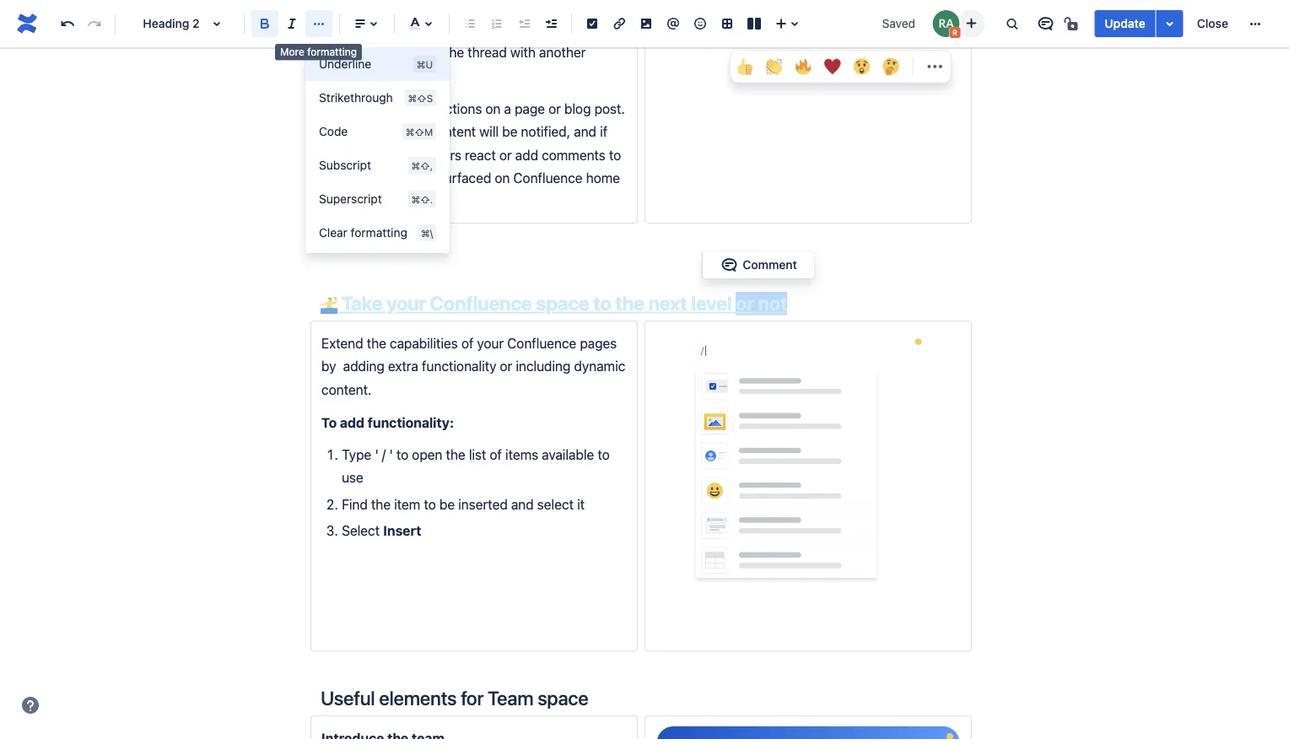 Task type: vqa. For each thing, say whether or not it's contained in the screenshot.
SPACE SETTINGS link
no



Task type: describe. For each thing, give the bounding box(es) containing it.
team
[[488, 686, 533, 709]]

elements
[[379, 686, 457, 709]]

or left blog
[[548, 100, 561, 117]]

comment image
[[719, 255, 739, 275]]

superscript
[[319, 192, 382, 206]]

2
[[192, 16, 200, 30]]

reactions inside use reactions when you want to support a comment or acknowledge you've seen one without clogging up the thread with another comment.
[[349, 0, 405, 14]]

1 ' from the left
[[375, 446, 379, 462]]

add inside you can also use reactions on a page or blog post. the author of the content will be notified, and if enough team members react or add comments to the content, it'll be surfaced on confluence home feed
[[515, 147, 538, 163]]

functionality:
[[368, 415, 454, 431]]

emoji image
[[690, 13, 710, 34]]

including
[[516, 358, 571, 374]]

close button
[[1187, 10, 1238, 37]]

1 vertical spatial confluence
[[430, 292, 532, 315]]

/
[[382, 446, 386, 462]]

underline
[[319, 57, 371, 71]]

more
[[280, 46, 304, 58]]

confluence inside extend the capabilities of your confluence pages by  adding extra functionality or including dynamic content.
[[507, 335, 576, 351]]

level
[[691, 292, 732, 315]]

more formatting tooltip
[[275, 44, 362, 60]]

with
[[510, 44, 536, 60]]

content,
[[344, 170, 395, 186]]

inserted
[[458, 496, 508, 512]]

the up feed
[[321, 170, 341, 186]]

layouts image
[[744, 13, 764, 34]]

⌘u
[[417, 58, 433, 70]]

surfaced
[[438, 170, 491, 186]]

dynamic
[[574, 358, 625, 374]]

ruby anderson image
[[933, 10, 960, 37]]

feed
[[321, 193, 348, 209]]

heading 2
[[143, 16, 200, 30]]

react
[[465, 147, 496, 163]]

bold ⌘b image
[[255, 13, 275, 34]]

your inside extend the capabilities of your confluence pages by  adding extra functionality or including dynamic content.
[[477, 335, 504, 351]]

find
[[342, 496, 368, 512]]

blog
[[564, 100, 591, 117]]

pages
[[580, 335, 617, 351]]

1 vertical spatial space
[[538, 686, 588, 709]]

the inside extend the capabilities of your confluence pages by  adding extra functionality or including dynamic content.
[[367, 335, 386, 351]]

by
[[321, 358, 336, 374]]

one
[[557, 21, 580, 37]]

0 vertical spatial on
[[485, 100, 501, 117]]

more formatting
[[280, 46, 357, 58]]

team
[[371, 147, 401, 163]]

without
[[321, 44, 367, 60]]

support
[[518, 0, 565, 14]]

to inside you can also use reactions on a page or blog post. the author of the content will be notified, and if enough team members react or add comments to the content, it'll be surfaced on confluence home feed
[[609, 147, 621, 163]]

you
[[321, 100, 344, 117]]

acknowledge
[[398, 21, 478, 37]]

group containing underline
[[305, 47, 450, 250]]

code
[[319, 124, 348, 138]]

of inside you can also use reactions on a page or blog post. the author of the content will be notified, and if enough team members react or add comments to the content, it'll be surfaced on confluence home feed
[[391, 124, 403, 140]]

next
[[648, 292, 687, 315]]

undo ⌘z image
[[57, 13, 78, 34]]

bullet list ⌘⇧8 image
[[460, 13, 480, 34]]

link image
[[609, 13, 629, 34]]

⌘⇧,
[[411, 159, 433, 171]]

to
[[321, 415, 337, 431]]

clear
[[319, 226, 347, 240]]

for
[[461, 686, 484, 709]]

comments
[[542, 147, 606, 163]]

take your confluence space to the next level or not
[[337, 292, 787, 315]]

comment icon image
[[1035, 13, 1056, 34]]

use
[[321, 0, 345, 14]]

the inside use reactions when you want to support a comment or acknowledge you've seen one without clogging up the thread with another comment.
[[445, 44, 464, 60]]

will
[[479, 124, 499, 140]]

select insert
[[342, 522, 421, 538]]

or right react
[[499, 147, 512, 163]]

or inside use reactions when you want to support a comment or acknowledge you've seen one without clogging up the thread with another comment.
[[382, 21, 395, 37]]

1 vertical spatial on
[[495, 170, 510, 186]]

use reactions when you want to support a comment or acknowledge you've seen one without clogging up the thread with another comment.
[[321, 0, 589, 83]]

table image
[[717, 13, 737, 34]]

⌘⇧.
[[411, 193, 433, 205]]

the
[[321, 124, 345, 140]]

update
[[1105, 16, 1145, 30]]

enough
[[321, 147, 367, 163]]

functionality
[[422, 358, 496, 374]]

page
[[515, 100, 545, 117]]

use inside you can also use reactions on a page or blog post. the author of the content will be notified, and if enough team members react or add comments to the content, it'll be surfaced on confluence home feed
[[401, 100, 423, 117]]

a inside you can also use reactions on a page or blog post. the author of the content will be notified, and if enough team members react or add comments to the content, it'll be surfaced on confluence home feed
[[504, 100, 511, 117]]

list
[[469, 446, 486, 462]]

1 vertical spatial add
[[340, 415, 364, 431]]

and inside you can also use reactions on a page or blog post. the author of the content will be notified, and if enough team members react or add comments to the content, it'll be surfaced on confluence home feed
[[574, 124, 596, 140]]

it'll
[[398, 170, 415, 186]]

not
[[758, 292, 787, 315]]

another
[[539, 44, 586, 60]]

saved
[[882, 16, 915, 30]]

adding
[[343, 358, 385, 374]]



Task type: locate. For each thing, give the bounding box(es) containing it.
formatting down superscript
[[351, 226, 407, 240]]

formatting inside tooltip
[[307, 46, 357, 58]]

your
[[386, 292, 426, 315], [477, 335, 504, 351]]

and left if
[[574, 124, 596, 140]]

space right the team
[[538, 686, 588, 709]]

can
[[347, 100, 369, 117]]

action item image
[[582, 13, 602, 34]]

and left select at the left bottom
[[511, 496, 534, 512]]

on
[[485, 100, 501, 117], [495, 170, 510, 186]]

0 vertical spatial formatting
[[307, 46, 357, 58]]

0 vertical spatial confluence
[[513, 170, 583, 186]]

the right up
[[445, 44, 464, 60]]

find and replace image
[[1002, 13, 1022, 34]]

0 vertical spatial space
[[536, 292, 589, 315]]

home
[[586, 170, 620, 186]]

formatting for more formatting
[[307, 46, 357, 58]]

of inside extend the capabilities of your confluence pages by  adding extra functionality or including dynamic content.
[[461, 335, 474, 351]]

1 horizontal spatial and
[[574, 124, 596, 140]]

align left image
[[350, 13, 370, 34]]

use down the type
[[342, 469, 363, 485]]

1 horizontal spatial reactions
[[426, 100, 482, 117]]

want
[[470, 0, 499, 14]]

seen
[[525, 21, 554, 37]]

open
[[412, 446, 442, 462]]

of
[[391, 124, 403, 140], [461, 335, 474, 351], [490, 446, 502, 462]]

2 vertical spatial be
[[439, 496, 455, 512]]

1 vertical spatial a
[[504, 100, 511, 117]]

when
[[408, 0, 441, 14]]

it
[[577, 496, 585, 512]]

0 horizontal spatial your
[[386, 292, 426, 315]]

be right the 'it'll' at the left of page
[[419, 170, 434, 186]]

and
[[574, 124, 596, 140], [511, 496, 534, 512]]

or left including
[[500, 358, 512, 374]]

up
[[426, 44, 441, 60]]

you
[[444, 0, 466, 14]]

type
[[342, 446, 371, 462]]

heading 2 button
[[122, 5, 237, 42]]

take
[[341, 292, 382, 315]]

insert
[[383, 522, 421, 538]]

0 horizontal spatial add
[[340, 415, 364, 431]]

to add functionality:
[[321, 415, 454, 431]]

post.
[[594, 100, 625, 117]]

or up clogging
[[382, 21, 395, 37]]

type ' / ' to open the list of items available to use
[[342, 446, 613, 485]]

or inside extend the capabilities of your confluence pages by  adding extra functionality or including dynamic content.
[[500, 358, 512, 374]]

be left inserted
[[439, 496, 455, 512]]

more formatting image
[[309, 13, 329, 34]]

close
[[1197, 16, 1228, 30]]

0 horizontal spatial use
[[342, 469, 363, 485]]

available
[[542, 446, 594, 462]]

add right to
[[340, 415, 364, 431]]

0 vertical spatial add
[[515, 147, 538, 163]]

extend the capabilities of your confluence pages by  adding extra functionality or including dynamic content.
[[321, 335, 629, 397]]

confluence
[[513, 170, 583, 186], [430, 292, 532, 315], [507, 335, 576, 351]]

a inside use reactions when you want to support a comment or acknowledge you've seen one without clogging up the thread with another comment.
[[568, 0, 576, 14]]

also
[[373, 100, 397, 117]]

:man_playing_water_polo: image
[[321, 297, 337, 314], [321, 297, 337, 314]]

redo ⌘⇧z image
[[84, 13, 105, 34]]

reactions inside you can also use reactions on a page or blog post. the author of the content will be notified, and if enough team members react or add comments to the content, it'll be surfaced on confluence home feed
[[426, 100, 482, 117]]

on up will
[[485, 100, 501, 117]]

select
[[342, 522, 380, 538]]

reactions up comment
[[349, 0, 405, 14]]

2 vertical spatial confluence
[[507, 335, 576, 351]]

update button
[[1094, 10, 1156, 37]]

reactions
[[349, 0, 405, 14], [426, 100, 482, 117]]

group
[[305, 47, 450, 250]]

1 horizontal spatial of
[[461, 335, 474, 351]]

to inside use reactions when you want to support a comment or acknowledge you've seen one without clogging up the thread with another comment.
[[502, 0, 514, 14]]

of inside type ' / ' to open the list of items available to use
[[490, 446, 502, 462]]

add image, video, or file image
[[636, 13, 656, 34]]

you can also use reactions on a page or blog post. the author of the content will be notified, and if enough team members react or add comments to the content, it'll be surfaced on confluence home feed
[[321, 100, 628, 209]]

0 vertical spatial a
[[568, 0, 576, 14]]

no restrictions image
[[1062, 13, 1083, 34]]

0 horizontal spatial '
[[375, 446, 379, 462]]

subscript
[[319, 158, 371, 172]]

space up the pages
[[536, 292, 589, 315]]

to up home
[[609, 147, 621, 163]]

' left /
[[375, 446, 379, 462]]

add down notified,
[[515, 147, 538, 163]]

confluence inside you can also use reactions on a page or blog post. the author of the content will be notified, and if enough team members react or add comments to the content, it'll be surfaced on confluence home feed
[[513, 170, 583, 186]]

thread
[[468, 44, 507, 60]]

indent tab image
[[541, 13, 561, 34]]

a
[[568, 0, 576, 14], [504, 100, 511, 117]]

1 horizontal spatial be
[[439, 496, 455, 512]]

reactions up content
[[426, 100, 482, 117]]

0 horizontal spatial a
[[504, 100, 511, 117]]

item
[[394, 496, 420, 512]]

0 vertical spatial and
[[574, 124, 596, 140]]

2 horizontal spatial of
[[490, 446, 502, 462]]

to
[[502, 0, 514, 14], [609, 147, 621, 163], [593, 292, 611, 315], [396, 446, 408, 462], [598, 446, 610, 462], [424, 496, 436, 512]]

use up ⌘⇧m
[[401, 100, 423, 117]]

invite to edit image
[[961, 13, 981, 33]]

outdent ⇧tab image
[[514, 13, 534, 34]]

clear formatting
[[319, 226, 407, 240]]

a left page
[[504, 100, 511, 117]]

if
[[600, 124, 607, 140]]

of right list
[[490, 446, 502, 462]]

the inside type ' / ' to open the list of items available to use
[[446, 446, 465, 462]]

useful
[[321, 686, 375, 709]]

' right /
[[389, 446, 393, 462]]

to right item
[[424, 496, 436, 512]]

find the item to be inserted and select it
[[342, 496, 585, 512]]

formatting down comment
[[307, 46, 357, 58]]

help image
[[20, 695, 40, 715]]

notified,
[[521, 124, 570, 140]]

to right available
[[598, 446, 610, 462]]

to up you've
[[502, 0, 514, 14]]

be right will
[[502, 124, 518, 140]]

1 vertical spatial be
[[419, 170, 434, 186]]

2 vertical spatial of
[[490, 446, 502, 462]]

1 vertical spatial formatting
[[351, 226, 407, 240]]

confluence up extend the capabilities of your confluence pages by  adding extra functionality or including dynamic content.
[[430, 292, 532, 315]]

0 horizontal spatial and
[[511, 496, 534, 512]]

1 horizontal spatial your
[[477, 335, 504, 351]]

0 horizontal spatial reactions
[[349, 0, 405, 14]]

comment
[[321, 21, 379, 37]]

confluence down comments
[[513, 170, 583, 186]]

2 horizontal spatial be
[[502, 124, 518, 140]]

1 vertical spatial and
[[511, 496, 534, 512]]

the left next
[[615, 292, 644, 315]]

the up "members"
[[407, 124, 426, 140]]

comment
[[743, 258, 797, 271]]

adjust update settings image
[[1160, 13, 1180, 34]]

a up the one
[[568, 0, 576, 14]]

clogging
[[370, 44, 422, 60]]

more image
[[1245, 13, 1265, 34]]

author
[[348, 124, 387, 140]]

capabilities
[[390, 335, 458, 351]]

2 ' from the left
[[389, 446, 393, 462]]

heading
[[143, 16, 189, 30]]

to right /
[[396, 446, 408, 462]]

1 vertical spatial your
[[477, 335, 504, 351]]

0 vertical spatial be
[[502, 124, 518, 140]]

your up functionality
[[477, 335, 504, 351]]

the left list
[[446, 446, 465, 462]]

'
[[375, 446, 379, 462], [389, 446, 393, 462]]

or
[[382, 21, 395, 37], [548, 100, 561, 117], [499, 147, 512, 163], [736, 292, 754, 315], [500, 358, 512, 374]]

add
[[515, 147, 538, 163], [340, 415, 364, 431]]

0 vertical spatial use
[[401, 100, 423, 117]]

⌘⇧s
[[408, 92, 433, 104]]

comment button
[[709, 255, 807, 275]]

1 horizontal spatial '
[[389, 446, 393, 462]]

⌘⇧m
[[406, 126, 433, 138]]

on down react
[[495, 170, 510, 186]]

italic ⌘i image
[[282, 13, 302, 34]]

use inside type ' / ' to open the list of items available to use
[[342, 469, 363, 485]]

the right find at the left bottom of the page
[[371, 496, 391, 512]]

1 horizontal spatial use
[[401, 100, 423, 117]]

your up capabilities
[[386, 292, 426, 315]]

0 vertical spatial your
[[386, 292, 426, 315]]

of up functionality
[[461, 335, 474, 351]]

confluence image
[[13, 10, 40, 37], [13, 10, 40, 37]]

formatting
[[307, 46, 357, 58], [351, 226, 407, 240]]

formatting for clear formatting
[[351, 226, 407, 240]]

of left ⌘⇧m
[[391, 124, 403, 140]]

items
[[505, 446, 538, 462]]

0 horizontal spatial of
[[391, 124, 403, 140]]

mention image
[[663, 13, 683, 34]]

1 horizontal spatial a
[[568, 0, 576, 14]]

be
[[502, 124, 518, 140], [419, 170, 434, 186], [439, 496, 455, 512]]

strikethrough
[[319, 91, 393, 105]]

the
[[445, 44, 464, 60], [407, 124, 426, 140], [321, 170, 341, 186], [615, 292, 644, 315], [367, 335, 386, 351], [446, 446, 465, 462], [371, 496, 391, 512]]

0 horizontal spatial be
[[419, 170, 434, 186]]

numbered list ⌘⇧7 image
[[487, 13, 507, 34]]

select
[[537, 496, 574, 512]]

useful elements for team space
[[321, 686, 588, 709]]

you've
[[482, 21, 521, 37]]

extend
[[321, 335, 363, 351]]

confluence up including
[[507, 335, 576, 351]]

space
[[536, 292, 589, 315], [538, 686, 588, 709]]

content
[[430, 124, 476, 140]]

1 vertical spatial reactions
[[426, 100, 482, 117]]

⌘\
[[421, 227, 433, 239]]

1 vertical spatial use
[[342, 469, 363, 485]]

comment.
[[321, 67, 382, 83]]

or left "not"
[[736, 292, 754, 315]]

the up adding
[[367, 335, 386, 351]]

to up the pages
[[593, 292, 611, 315]]

1 horizontal spatial add
[[515, 147, 538, 163]]

0 vertical spatial of
[[391, 124, 403, 140]]

1 vertical spatial of
[[461, 335, 474, 351]]

content.
[[321, 381, 371, 397]]

0 vertical spatial reactions
[[349, 0, 405, 14]]



